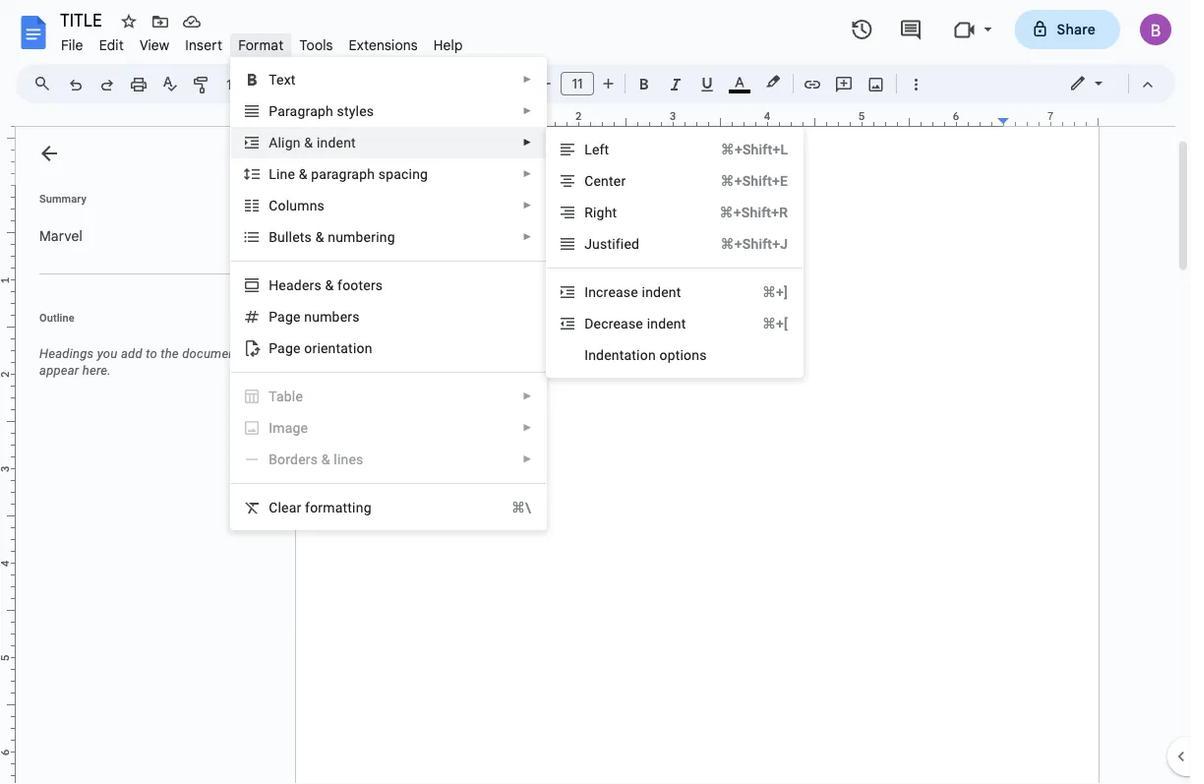 Task type: describe. For each thing, give the bounding box(es) containing it.
borders
[[269, 451, 318, 467]]

⌘+shift+e element
[[697, 171, 788, 191]]

left l element
[[585, 141, 615, 157]]

options
[[660, 347, 707, 363]]

outline
[[39, 311, 74, 324]]

the
[[161, 346, 179, 361]]

borders & lines q element
[[269, 451, 369, 467]]

1 ► from the top
[[523, 74, 532, 85]]

s for n
[[317, 197, 325, 213]]

Font size field
[[561, 72, 602, 96]]

outline heading
[[16, 310, 283, 337]]

► inside borders & lines menu item
[[523, 454, 532, 465]]

mbers
[[320, 308, 360, 325]]

⌘backslash element
[[488, 498, 531, 517]]

spacing
[[379, 166, 428, 182]]

summary
[[39, 192, 86, 205]]

numbering
[[328, 229, 395, 245]]

marvel
[[39, 227, 83, 244]]

menu containing text
[[192, 0, 547, 783]]

⌘+shift+j element
[[697, 234, 788, 254]]

eaders
[[279, 277, 322, 293]]

format
[[238, 36, 284, 54]]

justified j element
[[585, 236, 646, 252]]

⌘+left bracket element
[[739, 314, 788, 333]]

colum n s
[[269, 197, 325, 213]]

► inside table menu item
[[523, 391, 532, 402]]

indentati
[[585, 347, 640, 363]]

text s element
[[269, 71, 302, 88]]

page numbers u element
[[269, 308, 366, 325]]

u
[[312, 308, 320, 325]]

menu bar inside menu bar banner
[[53, 26, 471, 58]]

page orientation 3 element
[[269, 340, 378, 356]]

file menu item
[[53, 33, 91, 57]]

view
[[140, 36, 170, 54]]

n for s
[[310, 197, 317, 213]]

document
[[182, 346, 240, 361]]

appear
[[39, 363, 79, 378]]

borders & lines
[[269, 451, 364, 467]]

center c element
[[585, 173, 632, 189]]

page n u mbers
[[269, 308, 360, 325]]

r
[[585, 204, 593, 220]]

& right t
[[315, 229, 324, 245]]

table
[[269, 388, 303, 404]]

m
[[273, 420, 285, 436]]

► for s
[[523, 200, 532, 211]]

d
[[585, 315, 594, 332]]

table menu item
[[231, 381, 546, 412]]

menu bar banner
[[0, 0, 1191, 784]]

application containing share
[[0, 0, 1191, 784]]

i m age
[[269, 420, 308, 436]]

i for ncrease
[[585, 284, 588, 300]]

file
[[61, 36, 83, 54]]

highlight color image
[[762, 70, 784, 93]]

a
[[269, 134, 278, 151]]

enter
[[594, 173, 626, 189]]

extensions
[[349, 36, 418, 54]]

share
[[1057, 21, 1096, 38]]

⌘+[
[[762, 315, 788, 332]]

columns n element
[[269, 197, 331, 213]]

⌘+shift+j
[[721, 236, 788, 252]]

mode and view toolbar
[[1055, 64, 1164, 103]]

& for eaders
[[325, 277, 334, 293]]

headings you add to the document will appear here.
[[39, 346, 263, 378]]

right margin image
[[999, 111, 1098, 126]]

Star checkbox
[[115, 8, 143, 35]]

edit menu item
[[91, 33, 132, 57]]

summary heading
[[39, 191, 86, 207]]

lign
[[278, 134, 301, 151]]

h
[[269, 277, 279, 293]]

insert
[[185, 36, 222, 54]]

d ecrease indent
[[585, 315, 686, 332]]

footers
[[338, 277, 383, 293]]

borders & lines menu item
[[243, 450, 532, 469]]

indentati o n options
[[585, 347, 707, 363]]

help
[[434, 36, 463, 54]]

Menus field
[[25, 70, 68, 97]]

Font size text field
[[562, 72, 593, 95]]

c lear formatting
[[269, 499, 372, 515]]

a lign & indent
[[269, 134, 356, 151]]

► for s & numbering
[[523, 231, 532, 242]]

top margin image
[[0, 91, 15, 191]]

p
[[269, 103, 278, 119]]

paragraph
[[311, 166, 375, 182]]

page for page n u mbers
[[269, 308, 301, 325]]

0 vertical spatial indent
[[317, 134, 356, 151]]



Task type: vqa. For each thing, say whether or not it's contained in the screenshot.
⌘+[
yes



Task type: locate. For each thing, give the bounding box(es) containing it.
& for lign
[[304, 134, 313, 151]]

⌘+]
[[762, 284, 788, 300]]

menu bar
[[53, 26, 471, 58]]

extensions menu item
[[341, 33, 426, 57]]

bulle
[[269, 229, 300, 245]]

⌘+shift+l element
[[697, 140, 788, 159]]

► for age
[[523, 422, 532, 433]]

i left age
[[269, 420, 273, 436]]

5 ► from the top
[[523, 200, 532, 211]]

application
[[0, 0, 1191, 784]]

⌘+shift+e
[[721, 173, 788, 189]]

► for a lign & indent
[[523, 137, 532, 148]]

6 ► from the top
[[523, 231, 532, 242]]

i
[[585, 284, 588, 300], [269, 420, 273, 436]]

l for ine
[[269, 166, 276, 182]]

to
[[146, 346, 157, 361]]

clear formatting c element
[[269, 499, 377, 515]]

1 vertical spatial n
[[304, 308, 312, 325]]

0 vertical spatial n
[[310, 197, 317, 213]]

l for eft
[[585, 141, 592, 157]]

page orientation
[[269, 340, 372, 356]]

1 horizontal spatial l
[[585, 141, 592, 157]]

t
[[300, 229, 305, 245]]

indent down 'left margin' image
[[317, 134, 356, 151]]

summary element
[[30, 216, 275, 256]]

indent for d ecrease indent
[[647, 315, 686, 332]]

0 vertical spatial l
[[585, 141, 592, 157]]

here.
[[82, 363, 111, 378]]

will
[[243, 346, 263, 361]]

lines
[[334, 451, 364, 467]]

text color image
[[729, 70, 751, 93]]

add
[[121, 346, 142, 361]]

ecrease
[[594, 315, 643, 332]]

n left mbers
[[304, 308, 312, 325]]

n up bulle t s & numbering
[[310, 197, 317, 213]]

ine
[[276, 166, 295, 182]]

lear
[[278, 499, 301, 515]]

l
[[585, 141, 592, 157], [269, 166, 276, 182]]

j ustified
[[585, 236, 640, 252]]

p aragraph styles
[[269, 103, 374, 119]]

0 vertical spatial page
[[269, 308, 301, 325]]

ncrease
[[588, 284, 638, 300]]

image m element
[[269, 420, 314, 436]]

s for t
[[305, 229, 312, 245]]

i inside menu item
[[269, 420, 273, 436]]

align & indent a element
[[269, 134, 362, 151]]

aragraph
[[278, 103, 333, 119]]

0 vertical spatial i
[[585, 284, 588, 300]]

paragraph styles p element
[[269, 103, 380, 119]]

i up "d"
[[585, 284, 588, 300]]

8 ► from the top
[[523, 422, 532, 433]]

menu
[[192, 0, 547, 783], [546, 127, 804, 378]]

h eaders & footers
[[269, 277, 383, 293]]

0 vertical spatial c
[[585, 173, 594, 189]]

⌘+shift+r
[[720, 204, 788, 220]]

⌘+shift+l
[[721, 141, 788, 157]]

s right colum
[[317, 197, 325, 213]]

ight
[[593, 204, 617, 220]]

indent up decrease indent d element
[[642, 284, 681, 300]]

age
[[285, 420, 308, 436]]

0 horizontal spatial s
[[305, 229, 312, 245]]

j
[[585, 236, 592, 252]]

format menu item
[[230, 33, 292, 57]]

styles
[[337, 103, 374, 119]]

page left u
[[269, 308, 301, 325]]

& right eaders
[[325, 277, 334, 293]]

menu bar containing file
[[53, 26, 471, 58]]

edit
[[99, 36, 124, 54]]

1 vertical spatial page
[[269, 340, 301, 356]]

you
[[97, 346, 118, 361]]

line & paragraph spacing l element
[[269, 166, 434, 182]]

2 vertical spatial indent
[[647, 315, 686, 332]]

headings
[[39, 346, 94, 361]]

& for ine
[[299, 166, 308, 182]]

l ine & paragraph spacing
[[269, 166, 428, 182]]

insert menu item
[[177, 33, 230, 57]]

⌘+right bracket element
[[739, 282, 788, 302]]

c up r
[[585, 173, 594, 189]]

tools
[[299, 36, 333, 54]]

indent for i ncrease indent
[[642, 284, 681, 300]]

c for lear
[[269, 499, 278, 515]]

insert image image
[[865, 70, 888, 97]]

Zoom field
[[218, 70, 292, 100]]

menu item
[[243, 418, 532, 438]]

2 page from the top
[[269, 340, 301, 356]]

0 vertical spatial s
[[317, 197, 325, 213]]

⌘+shift+r element
[[696, 203, 788, 222]]

page for page orientation
[[269, 340, 301, 356]]

n
[[310, 197, 317, 213], [304, 308, 312, 325], [648, 347, 656, 363]]

1 horizontal spatial s
[[317, 197, 325, 213]]

& right lign
[[304, 134, 313, 151]]

i for m
[[269, 420, 273, 436]]

help menu item
[[426, 33, 471, 57]]

page right will
[[269, 340, 301, 356]]

3 ► from the top
[[523, 137, 532, 148]]

indent
[[317, 134, 356, 151], [642, 284, 681, 300], [647, 315, 686, 332]]

menu item containing i
[[243, 418, 532, 438]]

share button
[[1015, 10, 1120, 49]]

view menu item
[[132, 33, 177, 57]]

table 2 element
[[269, 388, 309, 404]]

n left options
[[648, 347, 656, 363]]

formatting
[[305, 499, 372, 515]]

r ight
[[585, 204, 617, 220]]

colum
[[269, 197, 310, 213]]

s right bulle
[[305, 229, 312, 245]]

1 page from the top
[[269, 308, 301, 325]]

orientation
[[304, 340, 372, 356]]

right r element
[[585, 204, 623, 220]]

c enter
[[585, 173, 626, 189]]

1 vertical spatial indent
[[642, 284, 681, 300]]

s
[[317, 197, 325, 213], [305, 229, 312, 245]]

1 vertical spatial l
[[269, 166, 276, 182]]

bulle t s & numbering
[[269, 229, 395, 245]]

1 horizontal spatial i
[[585, 284, 588, 300]]

c for enter
[[585, 173, 594, 189]]

l down a
[[269, 166, 276, 182]]

bullets & numbering t element
[[269, 229, 401, 245]]

Zoom text field
[[221, 71, 269, 98]]

c
[[585, 173, 594, 189], [269, 499, 278, 515]]

eft
[[592, 141, 609, 157]]

ustified
[[592, 236, 640, 252]]

9 ► from the top
[[523, 454, 532, 465]]

► for p aragraph styles
[[523, 105, 532, 117]]

1 vertical spatial i
[[269, 420, 273, 436]]

1 vertical spatial c
[[269, 499, 278, 515]]

1 horizontal spatial c
[[585, 173, 594, 189]]

i ncrease indent
[[585, 284, 681, 300]]

0 horizontal spatial i
[[269, 420, 273, 436]]

►
[[523, 74, 532, 85], [523, 105, 532, 117], [523, 137, 532, 148], [523, 168, 532, 180], [523, 200, 532, 211], [523, 231, 532, 242], [523, 391, 532, 402], [523, 422, 532, 433], [523, 454, 532, 465]]

menu containing l
[[546, 127, 804, 378]]

&
[[304, 134, 313, 151], [299, 166, 308, 182], [315, 229, 324, 245], [325, 277, 334, 293], [321, 451, 330, 467]]

page
[[269, 308, 301, 325], [269, 340, 301, 356]]

indent up options
[[647, 315, 686, 332]]

l eft
[[585, 141, 609, 157]]

left margin image
[[296, 111, 395, 126]]

7 ► from the top
[[523, 391, 532, 402]]

text
[[269, 71, 296, 88]]

4 ► from the top
[[523, 168, 532, 180]]

1 vertical spatial s
[[305, 229, 312, 245]]

Rename text field
[[53, 8, 113, 31]]

indentation options o element
[[585, 347, 713, 363]]

increase indent i element
[[585, 284, 687, 300]]

2 vertical spatial n
[[648, 347, 656, 363]]

0 horizontal spatial l
[[269, 166, 276, 182]]

document outline element
[[16, 127, 283, 784]]

tools menu item
[[292, 33, 341, 57]]

► inside menu item
[[523, 422, 532, 433]]

⌘\
[[511, 499, 531, 515]]

& left lines
[[321, 451, 330, 467]]

► for l ine & paragraph spacing
[[523, 168, 532, 180]]

2 ► from the top
[[523, 105, 532, 117]]

decrease indent d element
[[585, 315, 692, 332]]

headers & footers h element
[[269, 277, 389, 293]]

main toolbar
[[58, 69, 932, 100]]

& right ine
[[299, 166, 308, 182]]

c down borders
[[269, 499, 278, 515]]

n for u
[[304, 308, 312, 325]]

l up c enter
[[585, 141, 592, 157]]

0 horizontal spatial c
[[269, 499, 278, 515]]

& inside borders & lines menu item
[[321, 451, 330, 467]]

o
[[640, 347, 648, 363]]



